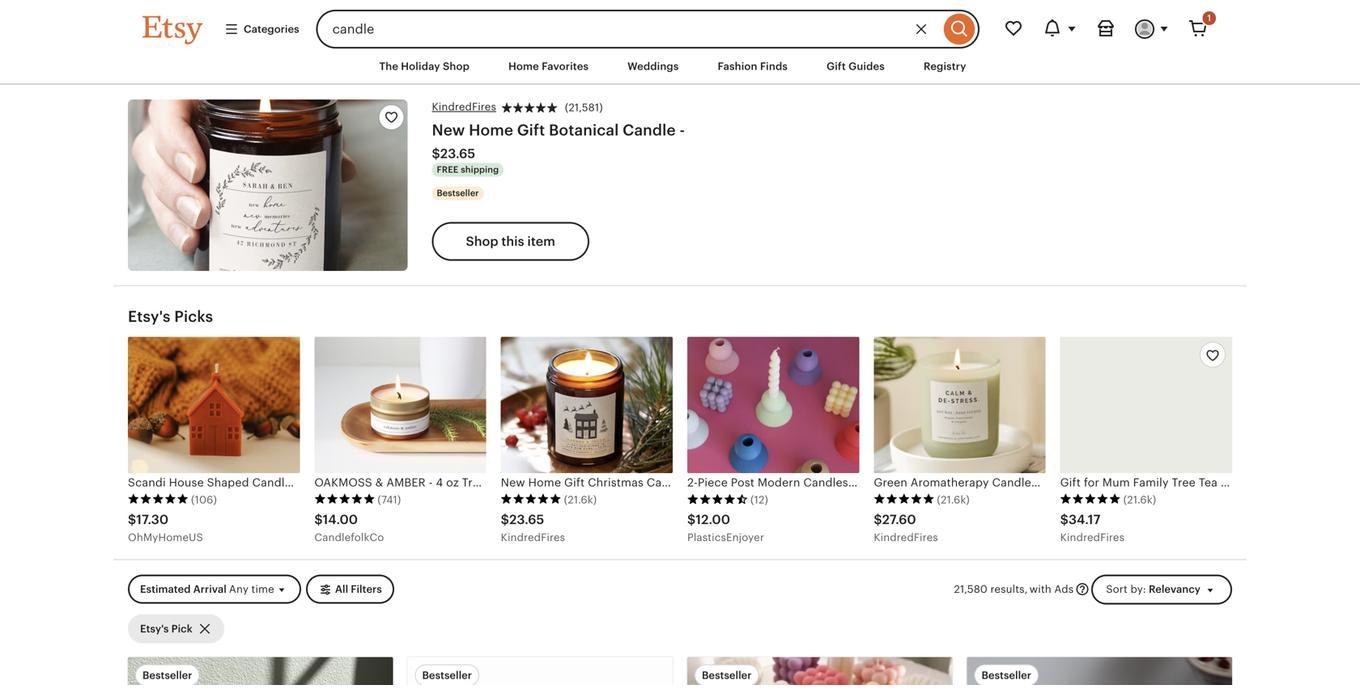 Task type: vqa. For each thing, say whether or not it's contained in the screenshot.
"(50%" inside $ 11.99 $ 23.99 (50% Off) Free Shipping
no



Task type: locate. For each thing, give the bounding box(es) containing it.
filters
[[351, 584, 382, 596]]

$ inside $ 14.00 candlefolkco
[[314, 513, 323, 527]]

5 out of 5 stars image up 14.00
[[314, 494, 375, 505]]

(21.6k)
[[564, 494, 597, 506], [937, 494, 970, 506], [1123, 494, 1156, 506]]

2 (21.6k) from the left
[[937, 494, 970, 506]]

kindredfires for 23.65
[[501, 532, 565, 544]]

weddings link
[[615, 52, 691, 81]]

bestseller
[[437, 188, 479, 198], [142, 670, 192, 682], [422, 670, 472, 682], [702, 670, 752, 682], [982, 670, 1031, 682]]

1 horizontal spatial (21.6k)
[[937, 494, 970, 506]]

bestseller link
[[128, 658, 393, 686], [408, 658, 673, 686], [687, 658, 953, 686], [967, 658, 1232, 686]]

arrival
[[193, 584, 227, 596]]

gift guides link
[[814, 52, 897, 81]]

pick
[[171, 623, 192, 635]]

menu bar containing the holiday shop
[[113, 49, 1247, 85]]

27.60
[[882, 513, 916, 527]]

categories button
[[212, 14, 311, 44]]

1 vertical spatial 23.65
[[509, 513, 544, 527]]

0 vertical spatial gift
[[827, 60, 846, 72]]

estimated
[[140, 584, 191, 596]]

home left favorites
[[508, 60, 539, 72]]

gift left "botanical"
[[517, 121, 545, 139]]

home inside menu bar
[[508, 60, 539, 72]]

3 product video element from the left
[[967, 658, 1232, 686]]

$ inside the $ 27.60 kindredfires
[[874, 513, 882, 527]]

1 horizontal spatial 23.65
[[509, 513, 544, 527]]

1 horizontal spatial gift
[[827, 60, 846, 72]]

botanical
[[549, 121, 619, 139]]

etsy's picks
[[128, 308, 213, 325]]

5 out of 5 stars image for 34.17
[[1060, 494, 1121, 505]]

1 5 out of 5 stars image from the left
[[128, 494, 189, 505]]

5 out of 5 stars image for 17.30
[[128, 494, 189, 505]]

product video element for 2nd bestseller "link" from the right
[[687, 658, 953, 686]]

(21.6k) up $ 23.65 kindredfires
[[564, 494, 597, 506]]

(21.6k) up the $ 27.60 kindredfires
[[937, 494, 970, 506]]

0 horizontal spatial product video element
[[408, 658, 673, 686]]

new home gift christmas candle - christmas housewarming gift - christmas scented candle image
[[501, 337, 673, 474]]

23.65
[[440, 147, 475, 161], [509, 513, 544, 527]]

Search for anything text field
[[316, 10, 940, 49]]

all
[[335, 584, 348, 596]]

23.65 inside "$ 23.65 free shipping"
[[440, 147, 475, 161]]

4.5 out of 5 stars image
[[687, 494, 748, 505]]

home
[[508, 60, 539, 72], [469, 121, 513, 139]]

23.65 inside $ 23.65 kindredfires
[[509, 513, 544, 527]]

bestseller for product video element related to 2nd bestseller "link" from the right
[[702, 670, 752, 682]]

home down "kindredfires" link on the left of the page
[[469, 121, 513, 139]]

any
[[229, 584, 249, 596]]

product video element
[[408, 658, 673, 686], [687, 658, 953, 686], [967, 658, 1232, 686]]

ads
[[1054, 584, 1074, 596]]

$ for 14.00
[[314, 513, 323, 527]]

(106)
[[191, 494, 217, 506]]

$ 27.60 kindredfires
[[874, 513, 938, 544]]

sort
[[1106, 584, 1128, 596]]

2 product video element from the left
[[687, 658, 953, 686]]

5 out of 5 stars image
[[128, 494, 189, 505], [314, 494, 375, 505], [501, 494, 562, 505], [874, 494, 935, 505], [1060, 494, 1121, 505]]

1 vertical spatial home
[[469, 121, 513, 139]]

5 5 out of 5 stars image from the left
[[1060, 494, 1121, 505]]

shop right holiday at the top of page
[[443, 60, 470, 72]]

None search field
[[316, 10, 980, 49]]

21,580
[[954, 584, 988, 596]]

oakmoss & amber - 4 oz travel soy candle - hand-poured - candlefolk image
[[314, 337, 486, 474]]

4 5 out of 5 stars image from the left
[[874, 494, 935, 505]]

menu bar
[[113, 49, 1247, 85]]

$ for 17.30
[[128, 513, 136, 527]]

3 5 out of 5 stars image from the left
[[501, 494, 562, 505]]

the holiday shop
[[379, 60, 470, 72]]

fashion finds
[[718, 60, 788, 72]]

kindredfires link
[[432, 100, 496, 114]]

0 horizontal spatial 23.65
[[440, 147, 475, 161]]

$ for 27.60
[[874, 513, 882, 527]]

0 vertical spatial home
[[508, 60, 539, 72]]

gift inside menu bar
[[827, 60, 846, 72]]

5 out of 5 stars image up $ 23.65 kindredfires
[[501, 494, 562, 505]]

(21,581)
[[565, 102, 603, 114]]

1 product video element from the left
[[408, 658, 673, 686]]

0 vertical spatial etsy's
[[128, 308, 170, 325]]

gift left 'guides'
[[827, 60, 846, 72]]

new home gift botanical candle -
[[432, 121, 685, 139]]

1 (21.6k) from the left
[[564, 494, 597, 506]]

ohmyhomeus
[[128, 532, 203, 544]]

$ inside $ 34.17 kindredfires
[[1060, 513, 1069, 527]]

etsy's
[[128, 308, 170, 325], [140, 623, 169, 635]]

5 out of 5 stars image up 34.17
[[1060, 494, 1121, 505]]

gift
[[827, 60, 846, 72], [517, 121, 545, 139]]

2 horizontal spatial product video element
[[967, 658, 1232, 686]]

0 vertical spatial 23.65
[[440, 147, 475, 161]]

categories banner
[[113, 0, 1247, 49]]

shop
[[443, 60, 470, 72], [466, 234, 498, 249]]

registry link
[[912, 52, 978, 81]]

$ inside $ 23.65 kindredfires
[[501, 513, 509, 527]]

new
[[432, 121, 465, 139]]

etsy's left picks
[[128, 308, 170, 325]]

all filters button
[[306, 575, 394, 605]]

0 horizontal spatial gift
[[517, 121, 545, 139]]

$ 12.00 plasticsenjoyer
[[687, 513, 764, 544]]

the holiday shop link
[[367, 52, 482, 81]]

time
[[251, 584, 274, 596]]

1 vertical spatial etsy's
[[140, 623, 169, 635]]

candlefolkco
[[314, 532, 384, 544]]

kindredfires
[[432, 101, 496, 113], [501, 532, 565, 544], [874, 532, 938, 544], [1060, 532, 1125, 544]]

$ inside $ 17.30 ohmyhomeus
[[128, 513, 136, 527]]

3 (21.6k) from the left
[[1123, 494, 1156, 506]]

4 bestseller link from the left
[[967, 658, 1232, 686]]

etsy's left pick
[[140, 623, 169, 635]]

5 out of 5 stars image up 17.30
[[128, 494, 189, 505]]

relevancy
[[1149, 584, 1201, 596]]

0 horizontal spatial (21.6k)
[[564, 494, 597, 506]]

home favorites link
[[496, 52, 601, 81]]

$
[[432, 147, 440, 161], [128, 513, 136, 527], [314, 513, 323, 527], [501, 513, 509, 527], [687, 513, 696, 527], [874, 513, 882, 527], [1060, 513, 1069, 527]]

candle
[[623, 121, 676, 139]]

luxury bubble cube candle | home decor candles unscented | wedding favor - perfect gift him or her candle | colors | rubix cube shape candle image
[[687, 658, 953, 686]]

2 5 out of 5 stars image from the left
[[314, 494, 375, 505]]

(21.6k) for 23.65
[[564, 494, 597, 506]]

shop left this
[[466, 234, 498, 249]]

1
[[1207, 13, 1211, 23]]

2-piece post modern candlestick holder - 3d printed, eclectic home decor, 100% recycled candlestick holder image
[[687, 337, 859, 474]]

12.00
[[696, 513, 730, 527]]

$ for 12.00
[[687, 513, 696, 527]]

with ads
[[1030, 584, 1074, 596]]

(21.6k) up $ 34.17 kindredfires
[[1123, 494, 1156, 506]]

2 horizontal spatial (21.6k)
[[1123, 494, 1156, 506]]

5 out of 5 stars image up 27.60
[[874, 494, 935, 505]]

$ 23.65 free shipping
[[432, 147, 499, 175]]

17.30
[[136, 513, 169, 527]]

1 horizontal spatial product video element
[[687, 658, 953, 686]]

0 vertical spatial shop
[[443, 60, 470, 72]]

$ inside $ 12.00 plasticsenjoyer
[[687, 513, 696, 527]]

tall aesthetic pillar candles- decorative modern geometric funky figure candle-  striped candles- sculpural candle- rebbed-cylendric candle image
[[128, 658, 393, 686]]

meditation candles - prayer candles - beeswax candle set image
[[408, 658, 673, 686]]



Task type: describe. For each thing, give the bounding box(es) containing it.
-
[[680, 121, 685, 139]]

(741)
[[378, 494, 401, 506]]

product video element for fourth bestseller "link"
[[967, 658, 1232, 686]]

product video element for second bestseller "link" from left
[[408, 658, 673, 686]]

holiday
[[401, 60, 440, 72]]

results,
[[991, 584, 1028, 596]]

item
[[527, 234, 555, 249]]

picks
[[174, 308, 213, 325]]

none search field inside categories banner
[[316, 10, 980, 49]]

bestseller for fourth bestseller "link"'s product video element
[[982, 670, 1031, 682]]

etsy's pick link
[[128, 615, 224, 644]]

23.65 for $ 23.65 kindredfires
[[509, 513, 544, 527]]

1 link
[[1179, 10, 1218, 49]]

the
[[379, 60, 398, 72]]

all filters
[[335, 584, 382, 596]]

new home gift botanical candle - link
[[432, 121, 685, 139]]

fashion finds link
[[706, 52, 800, 81]]

guides
[[849, 60, 885, 72]]

(12)
[[751, 494, 768, 506]]

categories
[[244, 23, 299, 35]]

14.00
[[323, 513, 358, 527]]

$ 34.17 kindredfires
[[1060, 513, 1125, 544]]

gift for mum family tree tea light holder with candles - tea light holder, keepsake christmas gift - christmas scented candle gift for mum image
[[1060, 337, 1232, 474]]

home favorites
[[508, 60, 589, 72]]

sort by: relevancy
[[1106, 584, 1201, 596]]

kindredfires for 34.17
[[1060, 532, 1125, 544]]

plasticsenjoyer
[[687, 532, 764, 544]]

scandi house shaped candles, beeswax candle, norway home candle, decorative candles, natural candle, unique candle, christmas decor candle image
[[128, 337, 300, 474]]

1 vertical spatial shop
[[466, 234, 498, 249]]

2 bestseller link from the left
[[408, 658, 673, 686]]

34.17
[[1069, 513, 1101, 527]]

5 out of 5 stars image for 27.60
[[874, 494, 935, 505]]

gift guides
[[827, 60, 885, 72]]

etsy's for etsy's picks
[[128, 308, 170, 325]]

this
[[501, 234, 524, 249]]

registry
[[924, 60, 966, 72]]

espresso martini candle / coffee espresso scented soy candle / coffee espresso lover gift image
[[967, 658, 1232, 686]]

bestseller for product video element related to second bestseller "link" from left
[[422, 670, 472, 682]]

21,580 results,
[[954, 584, 1028, 596]]

$ for 34.17
[[1060, 513, 1069, 527]]

(21.6k) for 27.60
[[937, 494, 970, 506]]

finds
[[760, 60, 788, 72]]

etsy's pick
[[140, 623, 192, 635]]

(21.6k) for 34.17
[[1123, 494, 1156, 506]]

kindredfires for 27.60
[[874, 532, 938, 544]]

free
[[437, 165, 459, 175]]

shop this item
[[466, 234, 555, 249]]

$ 23.65 kindredfires
[[501, 513, 565, 544]]

$ inside "$ 23.65 free shipping"
[[432, 147, 440, 161]]

3 bestseller link from the left
[[687, 658, 953, 686]]

estimated arrival any time
[[140, 584, 274, 596]]

$ for 23.65
[[501, 513, 509, 527]]

5 out of 5 stars image for 23.65
[[501, 494, 562, 505]]

etsy's for etsy's pick
[[140, 623, 169, 635]]

by:
[[1131, 584, 1146, 596]]

weddings
[[628, 60, 679, 72]]

fashion
[[718, 60, 757, 72]]

with
[[1030, 584, 1052, 596]]

favorites
[[542, 60, 589, 72]]

$ 17.30 ohmyhomeus
[[128, 513, 203, 544]]

shop inside menu bar
[[443, 60, 470, 72]]

1 vertical spatial gift
[[517, 121, 545, 139]]

1 bestseller link from the left
[[128, 658, 393, 686]]

shop this item link
[[432, 222, 589, 261]]

shipping
[[461, 165, 499, 175]]

5 out of 5 stars image for 14.00
[[314, 494, 375, 505]]

23.65 for $ 23.65 free shipping
[[440, 147, 475, 161]]

green aromatherapy candles - sleep, de-stress, happiness, immunity, focus, meditation, energy image
[[874, 337, 1046, 474]]

$ 14.00 candlefolkco
[[314, 513, 384, 544]]



